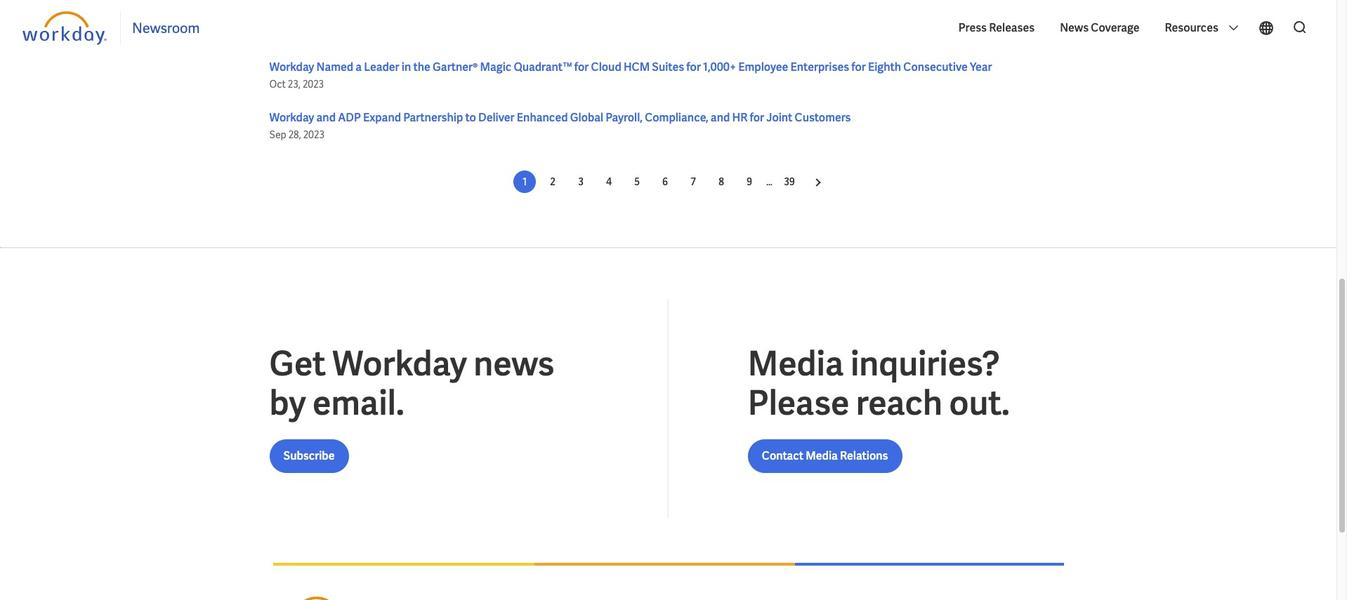 Task type: vqa. For each thing, say whether or not it's contained in the screenshot.
the Workplace related to Workday and IBM Expand Partnership to Help Customers Plan Return to the Workplace
no



Task type: locate. For each thing, give the bounding box(es) containing it.
media
[[748, 342, 844, 386], [806, 449, 838, 464]]

1 horizontal spatial to
[[618, 9, 629, 24]]

and left hr
[[711, 110, 730, 125]]

global
[[570, 110, 604, 125]]

2023 right 28,
[[303, 129, 325, 141]]

1 vertical spatial to
[[465, 110, 476, 125]]

a
[[356, 60, 362, 74]]

globe icon image
[[1258, 20, 1275, 37]]

workday inside workday named a leader in the gartner® magic quadrant™ for cloud hcm suites for 1,000+ employee enterprises for eighth consecutive year oct 23, 2023
[[269, 60, 314, 74]]

for left eighth
[[852, 60, 866, 74]]

go to the newsroom homepage image
[[22, 11, 109, 45]]

adp
[[338, 110, 361, 125]]

39 link
[[778, 171, 801, 193]]

magic
[[480, 60, 512, 74]]

news coverage link
[[1053, 10, 1147, 46]]

None search field
[[1284, 13, 1315, 43]]

customers
[[795, 110, 851, 125]]

current page 1 element
[[514, 176, 536, 188]]

relations
[[840, 449, 888, 464]]

resilience
[[752, 9, 805, 24]]

unprecedented
[[836, 9, 916, 24]]

payroll,
[[606, 110, 643, 125]]

3
[[578, 176, 584, 188]]

hcm
[[624, 60, 650, 74]]

insurance
[[343, 9, 394, 24]]

press releases
[[959, 20, 1035, 35]]

23,
[[288, 78, 301, 91]]

2023
[[303, 78, 324, 91], [303, 129, 325, 141]]

partnership
[[403, 110, 463, 125]]

newsroom link
[[132, 19, 200, 37]]

press releases link
[[952, 10, 1042, 46]]

2 link
[[542, 171, 564, 193]]

workday named a leader in the gartner® magic quadrant™ for cloud hcm suites for 1,000+ employee enterprises for eighth consecutive year link
[[269, 60, 992, 74]]

to left deliver
[[465, 110, 476, 125]]

39
[[784, 176, 795, 188]]

for
[[575, 60, 589, 74], [687, 60, 701, 74], [852, 60, 866, 74], [750, 110, 765, 125]]

to right seek
[[618, 9, 629, 24]]

contact media relations
[[762, 449, 888, 464]]

2023 inside workday and adp expand partnership to deliver enhanced global payroll, compliance, and hr for joint customers sep 28, 2023
[[303, 129, 325, 141]]

workday
[[269, 9, 314, 24], [269, 60, 314, 74], [269, 110, 314, 125], [333, 342, 467, 386]]

resources
[[1165, 20, 1221, 35]]

newsroom
[[132, 19, 200, 37]]

1 vertical spatial 2023
[[303, 129, 325, 141]]

industry
[[396, 9, 439, 24]]

2023 inside workday named a leader in the gartner® magic quadrant™ for cloud hcm suites for 1,000+ employee enterprises for eighth consecutive year oct 23, 2023
[[303, 78, 324, 91]]

suites
[[652, 60, 684, 74]]

0 vertical spatial 2023
[[303, 78, 324, 91]]

8
[[719, 176, 724, 188]]

and left build
[[703, 9, 722, 24]]

email.
[[313, 382, 404, 425]]

and
[[703, 9, 722, 24], [317, 110, 336, 125], [711, 110, 730, 125]]

2023 right "23,"
[[303, 78, 324, 91]]

0 vertical spatial to
[[618, 9, 629, 24]]

deliver
[[479, 110, 515, 125]]

and left adp
[[317, 110, 336, 125]]

get workday news by email.
[[269, 342, 555, 425]]

contact
[[762, 449, 804, 464]]

for right hr
[[750, 110, 765, 125]]

and for deliver
[[711, 110, 730, 125]]

workday sees insurance industry momentum as organizations seek to create agility and build resilience amid unprecedented change
[[269, 9, 958, 24]]

workday for workday named a leader in the gartner® magic quadrant™ for cloud hcm suites for 1,000+ employee enterprises for eighth consecutive year oct 23, 2023
[[269, 60, 314, 74]]

consecutive
[[904, 60, 968, 74]]

0 vertical spatial media
[[748, 342, 844, 386]]

amid
[[807, 9, 834, 24]]

6
[[663, 176, 668, 188]]

…
[[767, 176, 773, 188]]

enhanced
[[517, 110, 568, 125]]

1
[[523, 176, 527, 188]]

reach
[[856, 382, 943, 425]]

1 vertical spatial media
[[806, 449, 838, 464]]

change
[[918, 9, 958, 24]]

agility
[[668, 9, 701, 24]]

hr
[[732, 110, 748, 125]]

quadrant™
[[514, 60, 572, 74]]

0 horizontal spatial to
[[465, 110, 476, 125]]

organizations
[[517, 9, 588, 24]]

workday inside workday and adp expand partnership to deliver enhanced global payroll, compliance, and hr for joint customers sep 28, 2023
[[269, 110, 314, 125]]

4 link
[[598, 171, 620, 193]]

3 link
[[570, 171, 592, 193]]

to
[[618, 9, 629, 24], [465, 110, 476, 125]]

momentum
[[441, 9, 501, 24]]



Task type: describe. For each thing, give the bounding box(es) containing it.
build
[[724, 9, 750, 24]]

and for organizations
[[703, 9, 722, 24]]

press
[[959, 20, 987, 35]]

employee
[[739, 60, 789, 74]]

news
[[474, 342, 555, 386]]

out.
[[950, 382, 1010, 425]]

sep
[[269, 129, 286, 141]]

subscribe link
[[269, 440, 349, 474]]

workday inside the get workday news by email.
[[333, 342, 467, 386]]

the
[[413, 60, 431, 74]]

gartner®
[[433, 60, 478, 74]]

get
[[269, 342, 326, 386]]

compliance,
[[645, 110, 709, 125]]

workday and adp expand partnership to deliver enhanced global payroll, compliance, and hr for joint customers link
[[269, 110, 851, 125]]

workday and adp expand partnership to deliver enhanced global payroll, compliance, and hr for joint customers sep 28, 2023
[[269, 110, 851, 141]]

9 link
[[738, 171, 761, 193]]

enterprises
[[791, 60, 849, 74]]

show next page image
[[813, 179, 821, 187]]

6 link
[[654, 171, 677, 193]]

coverage
[[1091, 20, 1140, 35]]

leader
[[364, 60, 400, 74]]

1,000+
[[703, 60, 736, 74]]

media inside contact media relations link
[[806, 449, 838, 464]]

workday sees insurance industry momentum as organizations seek to create agility and build resilience amid unprecedented change link
[[269, 9, 958, 24]]

5 link
[[626, 171, 649, 193]]

7
[[691, 176, 696, 188]]

go to the homepage. image
[[269, 597, 359, 601]]

create
[[631, 9, 666, 24]]

year
[[970, 60, 992, 74]]

for inside workday and adp expand partnership to deliver enhanced global payroll, compliance, and hr for joint customers sep 28, 2023
[[750, 110, 765, 125]]

7 link
[[682, 171, 705, 193]]

in
[[402, 60, 411, 74]]

5
[[635, 176, 640, 188]]

as
[[503, 9, 515, 24]]

9
[[747, 176, 753, 188]]

joint
[[767, 110, 793, 125]]

media inquiries? please reach out.
[[748, 342, 1010, 425]]

8 link
[[710, 171, 733, 193]]

named
[[317, 60, 354, 74]]

28,
[[289, 129, 301, 141]]

sees
[[317, 9, 341, 24]]

expand
[[363, 110, 401, 125]]

2
[[550, 176, 556, 188]]

news
[[1060, 20, 1089, 35]]

contact media relations link
[[748, 440, 903, 474]]

workday for workday sees insurance industry momentum as organizations seek to create agility and build resilience amid unprecedented change
[[269, 9, 314, 24]]

for right suites
[[687, 60, 701, 74]]

resources link
[[1158, 10, 1247, 46]]

news coverage
[[1060, 20, 1140, 35]]

by
[[269, 382, 306, 425]]

please
[[748, 382, 850, 425]]

media inside media inquiries? please reach out.
[[748, 342, 844, 386]]

4
[[606, 176, 612, 188]]

workday named a leader in the gartner® magic quadrant™ for cloud hcm suites for 1,000+ employee enterprises for eighth consecutive year oct 23, 2023
[[269, 60, 992, 91]]

releases
[[989, 20, 1035, 35]]

workday for workday and adp expand partnership to deliver enhanced global payroll, compliance, and hr for joint customers sep 28, 2023
[[269, 110, 314, 125]]

cloud
[[591, 60, 622, 74]]

oct
[[269, 78, 286, 91]]

seek
[[591, 9, 616, 24]]

for left "cloud"
[[575, 60, 589, 74]]

eighth
[[868, 60, 901, 74]]

to inside workday and adp expand partnership to deliver enhanced global payroll, compliance, and hr for joint customers sep 28, 2023
[[465, 110, 476, 125]]

subscribe
[[283, 449, 335, 464]]

inquiries?
[[851, 342, 1000, 386]]



